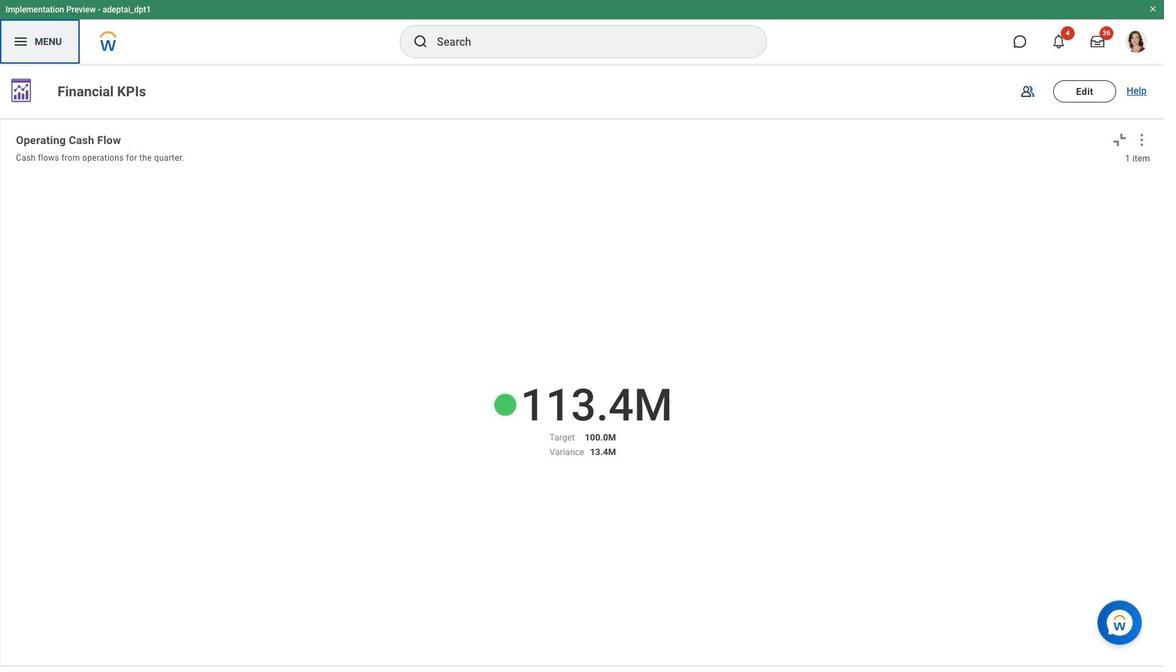 Task type: locate. For each thing, give the bounding box(es) containing it.
profile logan mcneil image
[[1126, 30, 1148, 55]]

related actions vertical image
[[1134, 132, 1150, 148]]

notifications large image
[[1052, 35, 1066, 49]]

Search Workday  search field
[[437, 26, 738, 57]]

banner
[[0, 0, 1164, 64]]

inbox large image
[[1091, 35, 1105, 49]]

search image
[[412, 33, 429, 50]]



Task type: vqa. For each thing, say whether or not it's contained in the screenshot.
related actions vertical image at the top right of the page
yes



Task type: describe. For each thing, give the bounding box(es) containing it.
close image
[[1112, 132, 1128, 148]]

justify image
[[12, 33, 29, 50]]

close environment banner image
[[1149, 5, 1157, 13]]

media classroom image
[[1019, 83, 1036, 99]]



